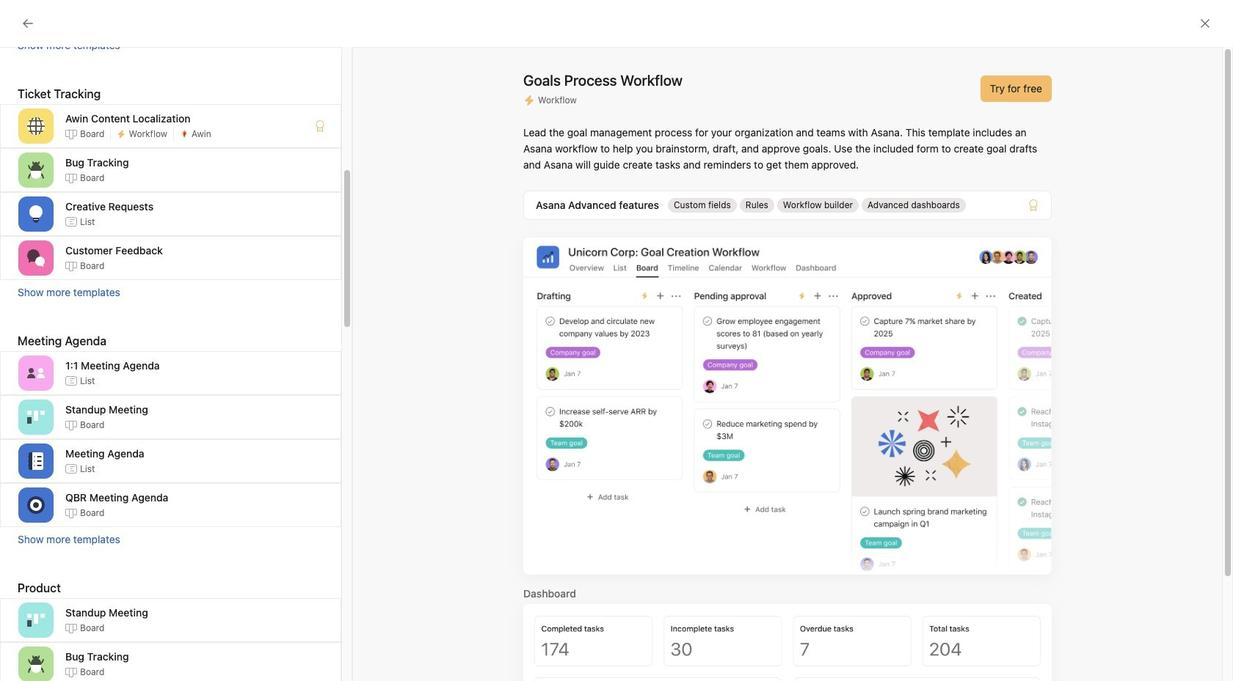 Task type: vqa. For each thing, say whether or not it's contained in the screenshot.
•
no



Task type: locate. For each thing, give the bounding box(es) containing it.
go back image
[[22, 18, 34, 29]]

0 vertical spatial standup meeting image
[[27, 409, 45, 426]]

standup meeting image
[[27, 409, 45, 426], [27, 612, 45, 630]]

0 vertical spatial mark complete checkbox
[[274, 339, 292, 357]]

2 mark complete image from the top
[[274, 392, 292, 410]]

Mark complete checkbox
[[274, 339, 292, 357], [274, 392, 292, 410]]

1 vertical spatial mark complete image
[[274, 392, 292, 410]]

0 vertical spatial mark complete image
[[274, 339, 292, 357]]

bug tracking image
[[27, 656, 45, 674]]

1 mark complete image from the top
[[274, 339, 292, 357]]

1 board image from the top
[[738, 320, 756, 338]]

board image
[[738, 320, 756, 338], [738, 373, 756, 391]]

insights element
[[0, 134, 176, 233]]

1 vertical spatial mark complete checkbox
[[274, 392, 292, 410]]

standup meeting image up bug tracking icon
[[27, 612, 45, 630]]

list item
[[723, 254, 923, 299], [259, 308, 693, 335], [259, 335, 693, 361], [259, 361, 693, 388], [259, 388, 693, 414], [259, 414, 693, 440]]

1 vertical spatial board image
[[738, 373, 756, 391]]

rocket image
[[937, 268, 955, 285]]

line_and_symbols image
[[937, 320, 955, 338]]

1 vertical spatial standup meeting image
[[27, 612, 45, 630]]

0 vertical spatial board image
[[738, 320, 756, 338]]

1 mark complete checkbox from the top
[[274, 339, 292, 357]]

standup meeting image up meeting agenda image
[[27, 409, 45, 426]]

mark complete image
[[274, 339, 292, 357], [274, 392, 292, 410]]

awin content localization image
[[27, 117, 45, 135]]

1 standup meeting image from the top
[[27, 409, 45, 426]]

hide sidebar image
[[19, 12, 31, 23]]



Task type: describe. For each thing, give the bounding box(es) containing it.
2 standup meeting image from the top
[[27, 612, 45, 630]]

close image
[[1199, 18, 1211, 29]]

qbr meeting agenda image
[[27, 497, 45, 515]]

add profile photo image
[[277, 219, 312, 254]]

bug tracking image
[[27, 161, 45, 179]]

1:1 meeting agenda image
[[27, 365, 45, 382]]

creative requests image
[[27, 206, 45, 223]]

global element
[[0, 36, 176, 124]]

starred element
[[0, 233, 176, 310]]

meeting agenda image
[[27, 453, 45, 470]]

customer feedback image
[[27, 250, 45, 267]]

2 board image from the top
[[738, 373, 756, 391]]

teams element
[[0, 410, 176, 462]]

2 mark complete checkbox from the top
[[274, 392, 292, 410]]



